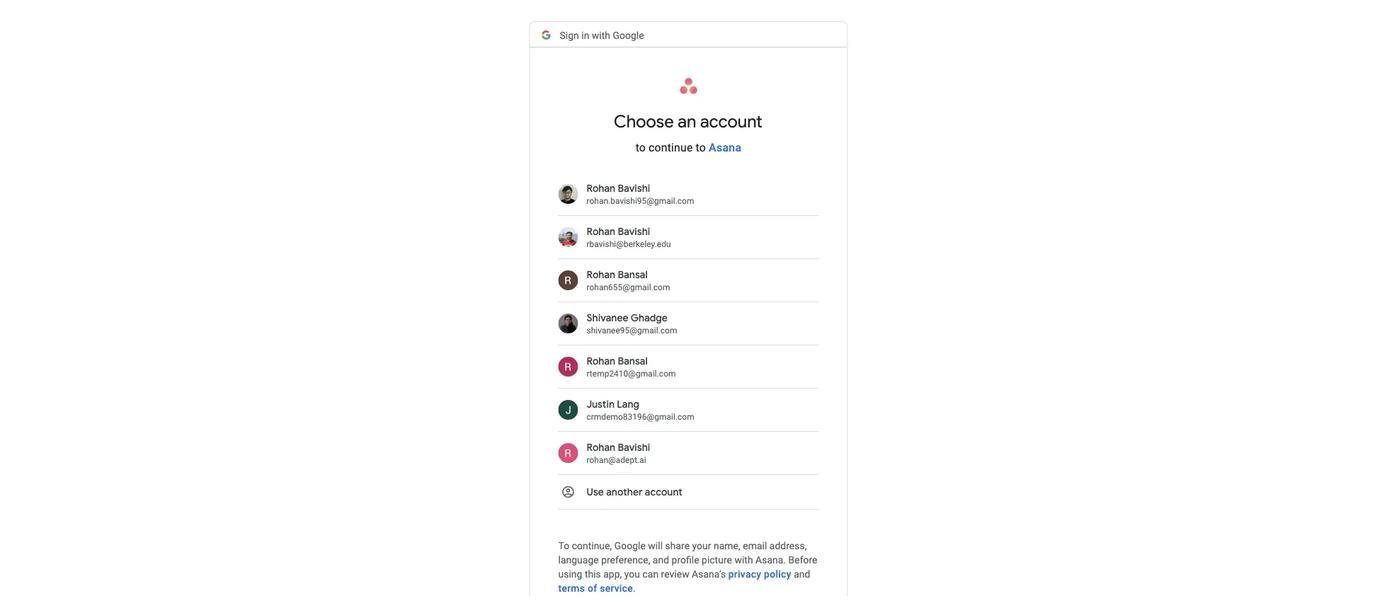 Task type: vqa. For each thing, say whether or not it's contained in the screenshot.


Task type: describe. For each thing, give the bounding box(es) containing it.
sign
[[560, 30, 579, 41]]

rohan bansal rtemp2410@gmail.com
[[587, 355, 676, 379]]

rtemp2410@gmail.com
[[587, 369, 676, 379]]

language
[[559, 554, 599, 566]]

use
[[587, 486, 604, 499]]

rohan for rohan bavishi rohan.bavishi95@gmail.com
[[587, 182, 616, 195]]

to continue, google will share your name, email address, language preference, and profile picture with asana. before using this app, you can review asana's
[[559, 540, 818, 580]]

asana's
[[692, 568, 726, 580]]

privacy
[[729, 568, 762, 580]]

privacy policy and terms of service .
[[559, 568, 811, 594]]

continue,
[[572, 540, 612, 552]]

lang
[[617, 398, 640, 411]]

rohan bavishi rohan@adept.ai
[[587, 441, 650, 465]]

address,
[[770, 540, 807, 552]]

justin lang crmdemo83196@gmail.com
[[587, 398, 695, 422]]

use another account link
[[530, 475, 847, 509]]

asana button
[[707, 141, 744, 154]]

to continue to asana
[[636, 141, 742, 154]]

google inside to continue, google will share your name, email address, language preference, and profile picture with asana. before using this app, you can review asana's
[[615, 540, 646, 552]]

using
[[559, 568, 583, 580]]

another
[[606, 486, 643, 499]]

your
[[692, 540, 712, 552]]

rohan for rohan bansal rohan655@gmail.com
[[587, 268, 616, 281]]

rohan bavishi rbavishi@berkeley.edu
[[587, 225, 671, 249]]

asana
[[709, 141, 742, 154]]

continue
[[649, 141, 693, 154]]

rohan for rohan bavishi rohan@adept.ai
[[587, 441, 616, 454]]

app,
[[604, 568, 622, 580]]

and inside privacy policy and terms of service .
[[794, 568, 811, 580]]

shivanee ghadge shivanee95@gmail.com
[[587, 312, 677, 336]]

0 vertical spatial google
[[613, 30, 644, 41]]

terms of service link
[[556, 582, 635, 596]]

can
[[643, 568, 659, 580]]

bavishi for rohan bavishi rbavishi@berkeley.edu
[[618, 225, 650, 238]]

rohan for rohan bansal rtemp2410@gmail.com
[[587, 355, 616, 368]]

review
[[661, 568, 690, 580]]

this
[[585, 568, 601, 580]]

to
[[559, 540, 570, 552]]

email
[[743, 540, 767, 552]]

and inside to continue, google will share your name, email address, language preference, and profile picture with asana. before using this app, you can review asana's
[[653, 554, 669, 566]]

profile
[[672, 554, 700, 566]]

asana.
[[756, 554, 786, 566]]

0 horizontal spatial with
[[592, 30, 611, 41]]

preference,
[[601, 554, 651, 566]]

account for use another account
[[645, 486, 683, 499]]

service
[[600, 583, 633, 594]]

rbavishi@berkeley.edu
[[587, 239, 671, 249]]

shivanee95@gmail.com
[[587, 326, 677, 336]]

picture
[[702, 554, 732, 566]]

.
[[633, 583, 636, 594]]

rohan.bavishi95@gmail.com
[[587, 196, 694, 206]]



Task type: locate. For each thing, give the bounding box(es) containing it.
you
[[625, 568, 640, 580]]

rohan up rohan.bavishi95@gmail.com
[[587, 182, 616, 195]]

bansal for rohan bansal rohan655@gmail.com
[[618, 268, 648, 281]]

bavishi inside rohan bavishi rohan@adept.ai
[[618, 441, 650, 454]]

bansal up rtemp2410@gmail.com on the bottom left of the page
[[618, 355, 648, 368]]

rohan up rtemp2410@gmail.com on the bottom left of the page
[[587, 355, 616, 368]]

bavishi for rohan bavishi rohan@adept.ai
[[618, 441, 650, 454]]

sign in with google
[[560, 30, 644, 41]]

1 rohan from the top
[[587, 182, 616, 195]]

1 vertical spatial bavishi
[[618, 225, 650, 238]]

policy
[[764, 568, 792, 580]]

rohan up rohan655@gmail.com
[[587, 268, 616, 281]]

rohan inside rohan bavishi rohan.bavishi95@gmail.com
[[587, 182, 616, 195]]

rohan for rohan bavishi rbavishi@berkeley.edu
[[587, 225, 616, 238]]

before
[[789, 554, 818, 566]]

4 rohan from the top
[[587, 355, 616, 368]]

rohan655@gmail.com
[[587, 283, 670, 293]]

terms
[[559, 583, 585, 594]]

choose
[[614, 111, 674, 132]]

bansal inside rohan bansal rtemp2410@gmail.com
[[618, 355, 648, 368]]

share
[[665, 540, 690, 552]]

1 horizontal spatial to
[[696, 141, 706, 154]]

with
[[592, 30, 611, 41], [735, 554, 753, 566]]

rohan inside rohan bavishi rohan@adept.ai
[[587, 441, 616, 454]]

0 vertical spatial and
[[653, 554, 669, 566]]

0 vertical spatial with
[[592, 30, 611, 41]]

an
[[678, 111, 697, 132]]

with right in
[[592, 30, 611, 41]]

account inside 'use another account' link
[[645, 486, 683, 499]]

2 vertical spatial bavishi
[[618, 441, 650, 454]]

justin
[[587, 398, 615, 411]]

1 horizontal spatial account
[[701, 111, 763, 132]]

and down will
[[653, 554, 669, 566]]

bavishi inside rohan bavishi rohan.bavishi95@gmail.com
[[618, 182, 650, 195]]

privacy policy link
[[727, 567, 794, 582]]

google right in
[[613, 30, 644, 41]]

rohan up rbavishi@berkeley.edu
[[587, 225, 616, 238]]

to
[[636, 141, 646, 154], [696, 141, 706, 154]]

1 bansal from the top
[[618, 268, 648, 281]]

with inside to continue, google will share your name, email address, language preference, and profile picture with asana. before using this app, you can review asana's
[[735, 554, 753, 566]]

account for choose an account
[[701, 111, 763, 132]]

and
[[653, 554, 669, 566], [794, 568, 811, 580]]

bansal
[[618, 268, 648, 281], [618, 355, 648, 368]]

bansal for rohan bansal rtemp2410@gmail.com
[[618, 355, 648, 368]]

1 vertical spatial account
[[645, 486, 683, 499]]

3 bavishi from the top
[[618, 441, 650, 454]]

rohan inside "rohan bansal rohan655@gmail.com"
[[587, 268, 616, 281]]

bavishi for rohan bavishi rohan.bavishi95@gmail.com
[[618, 182, 650, 195]]

ghadge
[[631, 312, 668, 324]]

google
[[613, 30, 644, 41], [615, 540, 646, 552]]

bavishi up rohan@adept.ai
[[618, 441, 650, 454]]

2 rohan from the top
[[587, 225, 616, 238]]

rohan up rohan@adept.ai
[[587, 441, 616, 454]]

and down before
[[794, 568, 811, 580]]

rohan
[[587, 182, 616, 195], [587, 225, 616, 238], [587, 268, 616, 281], [587, 355, 616, 368], [587, 441, 616, 454]]

rohan bansal rohan655@gmail.com
[[587, 268, 670, 293]]

account
[[701, 111, 763, 132], [645, 486, 683, 499]]

2 bansal from the top
[[618, 355, 648, 368]]

1 horizontal spatial with
[[735, 554, 753, 566]]

bavishi up rohan.bavishi95@gmail.com
[[618, 182, 650, 195]]

rohan@adept.ai
[[587, 455, 646, 465]]

0 horizontal spatial account
[[645, 486, 683, 499]]

5 rohan from the top
[[587, 441, 616, 454]]

0 vertical spatial bansal
[[618, 268, 648, 281]]

progress bar
[[356, 22, 847, 28]]

rohan bavishi rohan.bavishi95@gmail.com
[[587, 182, 694, 206]]

bansal up rohan655@gmail.com
[[618, 268, 648, 281]]

bansal inside "rohan bansal rohan655@gmail.com"
[[618, 268, 648, 281]]

0 vertical spatial bavishi
[[618, 182, 650, 195]]

use another account
[[587, 486, 683, 499]]

choose an account
[[614, 111, 763, 132]]

1 vertical spatial google
[[615, 540, 646, 552]]

1 bavishi from the top
[[618, 182, 650, 195]]

name,
[[714, 540, 741, 552]]

with up privacy
[[735, 554, 753, 566]]

shivanee
[[587, 312, 629, 324]]

2 to from the left
[[696, 141, 706, 154]]

bavishi
[[618, 182, 650, 195], [618, 225, 650, 238], [618, 441, 650, 454]]

in
[[582, 30, 590, 41]]

crmdemo83196@gmail.com
[[587, 412, 695, 422]]

account up "asana" button
[[701, 111, 763, 132]]

2 bavishi from the top
[[618, 225, 650, 238]]

of
[[588, 583, 597, 594]]

1 vertical spatial bansal
[[618, 355, 648, 368]]

0 horizontal spatial and
[[653, 554, 669, 566]]

0 vertical spatial account
[[701, 111, 763, 132]]

to down choose
[[636, 141, 646, 154]]

1 vertical spatial and
[[794, 568, 811, 580]]

rohan inside rohan bansal rtemp2410@gmail.com
[[587, 355, 616, 368]]

bavishi inside rohan bavishi rbavishi@berkeley.edu
[[618, 225, 650, 238]]

1 to from the left
[[636, 141, 646, 154]]

bavishi up rbavishi@berkeley.edu
[[618, 225, 650, 238]]

1 horizontal spatial and
[[794, 568, 811, 580]]

account right the another
[[645, 486, 683, 499]]

1 vertical spatial with
[[735, 554, 753, 566]]

rohan inside rohan bavishi rbavishi@berkeley.edu
[[587, 225, 616, 238]]

to left "asana" button
[[696, 141, 706, 154]]

3 rohan from the top
[[587, 268, 616, 281]]

will
[[648, 540, 663, 552]]

0 horizontal spatial to
[[636, 141, 646, 154]]

google up preference,
[[615, 540, 646, 552]]



